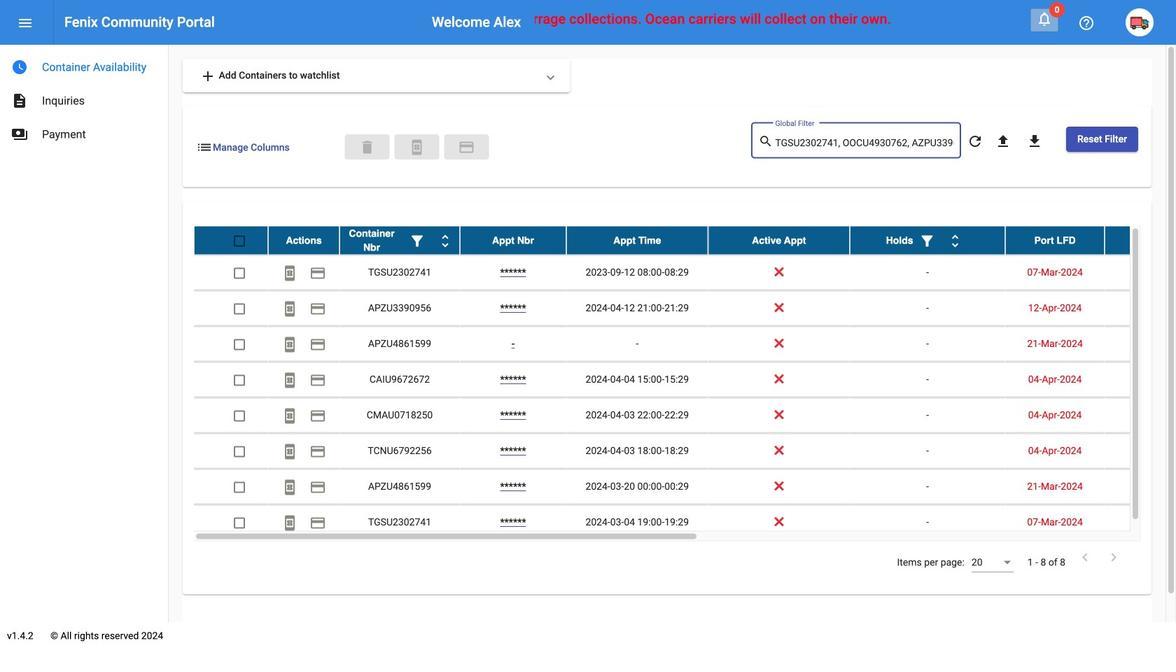 Task type: locate. For each thing, give the bounding box(es) containing it.
6 cell from the top
[[1105, 434, 1177, 469]]

8 column header from the left
[[1105, 227, 1177, 255]]

column header
[[268, 227, 340, 255], [340, 227, 460, 255], [460, 227, 567, 255], [567, 227, 709, 255], [709, 227, 850, 255], [850, 227, 1006, 255], [1006, 227, 1105, 255], [1105, 227, 1177, 255]]

3 column header from the left
[[460, 227, 567, 255]]

5 column header from the left
[[709, 227, 850, 255]]

grid
[[194, 227, 1177, 542]]

1 column header from the left
[[268, 227, 340, 255]]

navigation
[[0, 45, 168, 151]]

no color image
[[1037, 11, 1053, 27], [1079, 15, 1095, 31], [11, 59, 28, 76], [995, 133, 1012, 150], [1027, 133, 1044, 150], [919, 233, 936, 250], [947, 233, 964, 250], [310, 265, 326, 282], [310, 301, 326, 318], [282, 336, 298, 353], [310, 336, 326, 353], [310, 372, 326, 389], [310, 479, 326, 496], [310, 515, 326, 532], [1077, 550, 1094, 566]]

cell
[[1105, 255, 1177, 290], [1105, 291, 1177, 326], [1105, 327, 1177, 362], [1105, 363, 1177, 398], [1105, 398, 1177, 433], [1105, 434, 1177, 469], [1105, 470, 1177, 505], [1105, 505, 1177, 540]]

1 row from the top
[[194, 227, 1177, 255]]

no color image
[[17, 15, 34, 31], [200, 68, 216, 85], [11, 92, 28, 109], [11, 126, 28, 143], [967, 133, 984, 150], [759, 133, 776, 150], [196, 139, 213, 156], [409, 139, 426, 156], [458, 139, 475, 156], [409, 233, 426, 250], [437, 233, 454, 250], [282, 265, 298, 282], [282, 301, 298, 318], [282, 372, 298, 389], [282, 408, 298, 425], [310, 408, 326, 425], [282, 444, 298, 460], [310, 444, 326, 460], [282, 479, 298, 496], [282, 515, 298, 532], [1106, 550, 1123, 566]]

4 cell from the top
[[1105, 363, 1177, 398]]

7 cell from the top
[[1105, 470, 1177, 505]]

6 row from the top
[[194, 398, 1177, 434]]

7 column header from the left
[[1006, 227, 1105, 255]]

6 column header from the left
[[850, 227, 1006, 255]]

2 cell from the top
[[1105, 291, 1177, 326]]

9 row from the top
[[194, 505, 1177, 541]]

4 column header from the left
[[567, 227, 709, 255]]

row
[[194, 227, 1177, 255], [194, 255, 1177, 291], [194, 291, 1177, 327], [194, 327, 1177, 363], [194, 363, 1177, 398], [194, 398, 1177, 434], [194, 434, 1177, 470], [194, 470, 1177, 505], [194, 505, 1177, 541]]

2 row from the top
[[194, 255, 1177, 291]]



Task type: describe. For each thing, give the bounding box(es) containing it.
7 row from the top
[[194, 434, 1177, 470]]

3 cell from the top
[[1105, 327, 1177, 362]]

5 row from the top
[[194, 363, 1177, 398]]

4 row from the top
[[194, 327, 1177, 363]]

1 cell from the top
[[1105, 255, 1177, 290]]

8 cell from the top
[[1105, 505, 1177, 540]]

2 column header from the left
[[340, 227, 460, 255]]

5 cell from the top
[[1105, 398, 1177, 433]]

delete image
[[359, 139, 376, 156]]

3 row from the top
[[194, 291, 1177, 327]]

Global Watchlist Filter field
[[776, 138, 954, 149]]

8 row from the top
[[194, 470, 1177, 505]]



Task type: vqa. For each thing, say whether or not it's contained in the screenshot.
1st "cell" from the bottom of the page
yes



